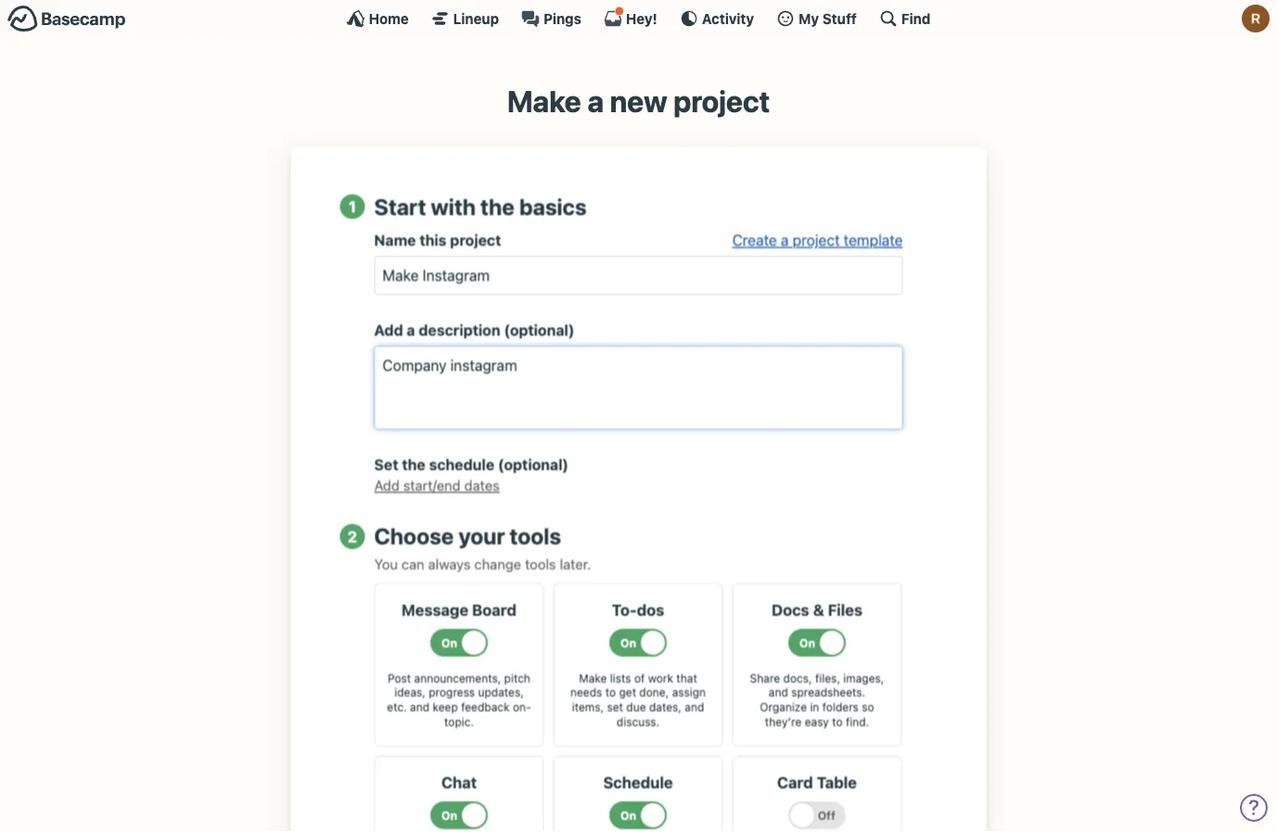 Task type: vqa. For each thing, say whether or not it's contained in the screenshot.
Find
yes



Task type: describe. For each thing, give the bounding box(es) containing it.
(optional) for add a description (optional)
[[504, 322, 575, 339]]

lists
[[610, 672, 631, 685]]

choose your tools
[[374, 523, 561, 549]]

description
[[419, 322, 500, 339]]

main element
[[0, 0, 1277, 36]]

docs
[[772, 601, 809, 619]]

post
[[388, 672, 411, 685]]

files,
[[815, 672, 840, 685]]

you can always change tools later.
[[374, 556, 591, 572]]

card
[[777, 773, 813, 792]]

set
[[374, 456, 398, 474]]

start with the basics
[[374, 193, 587, 219]]

stuff
[[823, 10, 857, 26]]

change
[[474, 556, 521, 572]]

pings
[[544, 10, 581, 26]]

docs & files
[[772, 601, 863, 619]]

card table
[[777, 773, 857, 792]]

template
[[844, 232, 903, 249]]

1
[[349, 197, 356, 215]]

create a project template
[[732, 232, 903, 249]]

later.
[[560, 556, 591, 572]]

choose
[[374, 523, 454, 549]]

create
[[732, 232, 777, 249]]

hey!
[[626, 10, 657, 26]]

topic.
[[444, 715, 474, 728]]

share docs, files, images, and spreadsheets. organize in folders so they're easy to find.
[[750, 672, 884, 728]]

my
[[799, 10, 819, 26]]

lineup
[[453, 10, 499, 26]]

they're
[[765, 715, 802, 728]]

basics
[[519, 193, 587, 219]]

dos
[[637, 601, 664, 619]]

due
[[626, 700, 646, 713]]

pings button
[[521, 9, 581, 28]]

and inside share docs, files, images, and spreadsheets. organize in folders so they're easy to find.
[[769, 686, 788, 699]]

1 horizontal spatial the
[[481, 193, 515, 219]]

the inside 'set the schedule (optional) add start/end dates'
[[402, 456, 426, 474]]

your
[[459, 523, 505, 549]]

(optional) for set the schedule (optional) add start/end dates
[[498, 456, 569, 474]]

keep
[[433, 700, 458, 713]]

pitch
[[504, 672, 530, 685]]

table
[[817, 773, 857, 792]]

etc.
[[387, 700, 407, 713]]

find button
[[879, 9, 931, 28]]

ideas,
[[394, 686, 426, 699]]

share
[[750, 672, 780, 685]]

work
[[648, 672, 673, 685]]

find.
[[846, 715, 869, 728]]

name
[[374, 232, 416, 249]]

message board
[[402, 601, 517, 619]]

dates,
[[649, 700, 682, 713]]

1 vertical spatial tools
[[525, 556, 556, 572]]

make for make a new project
[[507, 83, 581, 119]]

1 add from the top
[[374, 322, 403, 339]]

folders
[[822, 700, 859, 713]]

can
[[402, 556, 425, 572]]

easy
[[805, 715, 829, 728]]

with
[[431, 193, 476, 219]]

activity link
[[680, 9, 754, 28]]

progress
[[429, 686, 475, 699]]

that
[[676, 672, 697, 685]]

discuss.
[[617, 715, 660, 728]]

done,
[[639, 686, 669, 699]]

add a description (optional)
[[374, 322, 575, 339]]

this
[[420, 232, 447, 249]]

assign
[[672, 686, 706, 699]]

you
[[374, 556, 398, 572]]

lineup link
[[431, 9, 499, 28]]



Task type: locate. For each thing, give the bounding box(es) containing it.
make
[[507, 83, 581, 119], [579, 672, 607, 685]]

0 vertical spatial to
[[605, 686, 616, 699]]

a
[[587, 83, 604, 119], [781, 232, 789, 249], [407, 322, 415, 339]]

0 vertical spatial make
[[507, 83, 581, 119]]

2 horizontal spatial and
[[769, 686, 788, 699]]

0 horizontal spatial project
[[450, 232, 501, 249]]

1 vertical spatial the
[[402, 456, 426, 474]]

schedule
[[429, 456, 494, 474]]

my stuff button
[[776, 9, 857, 28]]

0 horizontal spatial the
[[402, 456, 426, 474]]

the right set at the bottom of page
[[402, 456, 426, 474]]

images,
[[843, 672, 884, 685]]

create a project template link
[[732, 232, 903, 249]]

tools
[[510, 523, 561, 549], [525, 556, 556, 572]]

the
[[481, 193, 515, 219], [402, 456, 426, 474]]

updates,
[[478, 686, 524, 699]]

needs
[[570, 686, 602, 699]]

and inside make lists of work that needs to get done, assign items, set due dates, and discuss.
[[685, 700, 704, 713]]

1 vertical spatial add
[[374, 477, 400, 494]]

name this project
[[374, 232, 501, 249]]

Add a description (optional) text field
[[374, 346, 903, 430]]

hey! button
[[604, 6, 657, 28]]

items,
[[572, 700, 604, 713]]

chat
[[441, 773, 477, 792]]

project for name this project
[[450, 232, 501, 249]]

announcements,
[[414, 672, 501, 685]]

1 vertical spatial make
[[579, 672, 607, 685]]

get
[[619, 686, 636, 699]]

of
[[634, 672, 645, 685]]

1 vertical spatial a
[[781, 232, 789, 249]]

files
[[828, 601, 863, 619]]

to down folders at the right of page
[[832, 715, 843, 728]]

make inside make lists of work that needs to get done, assign items, set due dates, and discuss.
[[579, 672, 607, 685]]

project left template
[[793, 232, 840, 249]]

dates
[[464, 477, 500, 494]]

set the schedule (optional) add start/end dates
[[374, 456, 569, 494]]

add down set at the bottom of page
[[374, 477, 400, 494]]

set
[[607, 700, 623, 713]]

0 vertical spatial tools
[[510, 523, 561, 549]]

my stuff
[[799, 10, 857, 26]]

schedule
[[603, 773, 673, 792]]

ruby image
[[1242, 5, 1270, 32]]

feedback
[[461, 700, 510, 713]]

1 vertical spatial (optional)
[[498, 456, 569, 474]]

to up set
[[605, 686, 616, 699]]

add start/end dates link
[[374, 477, 500, 494]]

project down start with the basics
[[450, 232, 501, 249]]

to inside share docs, files, images, and spreadsheets. organize in folders so they're easy to find.
[[832, 715, 843, 728]]

2 horizontal spatial project
[[793, 232, 840, 249]]

and down ideas,
[[410, 700, 430, 713]]

a for project
[[781, 232, 789, 249]]

home link
[[347, 9, 409, 28]]

to-
[[612, 601, 637, 619]]

&
[[813, 601, 824, 619]]

0 vertical spatial (optional)
[[504, 322, 575, 339]]

board
[[472, 601, 517, 619]]

add left description
[[374, 322, 403, 339]]

to
[[605, 686, 616, 699], [832, 715, 843, 728]]

find
[[901, 10, 931, 26]]

docs,
[[783, 672, 812, 685]]

(optional) right description
[[504, 322, 575, 339]]

and up organize
[[769, 686, 788, 699]]

Name this project text field
[[374, 256, 903, 295]]

start/end
[[403, 477, 461, 494]]

and
[[769, 686, 788, 699], [410, 700, 430, 713], [685, 700, 704, 713]]

to inside make lists of work that needs to get done, assign items, set due dates, and discuss.
[[605, 686, 616, 699]]

switch accounts image
[[7, 5, 126, 33]]

make lists of work that needs to get done, assign items, set due dates, and discuss.
[[570, 672, 706, 728]]

0 vertical spatial add
[[374, 322, 403, 339]]

1 horizontal spatial and
[[685, 700, 704, 713]]

start
[[374, 193, 426, 219]]

make down pings popup button
[[507, 83, 581, 119]]

0 vertical spatial a
[[587, 83, 604, 119]]

1 horizontal spatial project
[[673, 83, 770, 119]]

tools left later.
[[525, 556, 556, 572]]

so
[[862, 700, 874, 713]]

project
[[673, 83, 770, 119], [450, 232, 501, 249], [793, 232, 840, 249]]

0 horizontal spatial and
[[410, 700, 430, 713]]

always
[[428, 556, 471, 572]]

0 horizontal spatial to
[[605, 686, 616, 699]]

and down assign
[[685, 700, 704, 713]]

tools up change in the left bottom of the page
[[510, 523, 561, 549]]

spreadsheets.
[[791, 686, 866, 699]]

a right create
[[781, 232, 789, 249]]

a left description
[[407, 322, 415, 339]]

activity
[[702, 10, 754, 26]]

a for new
[[587, 83, 604, 119]]

0 vertical spatial the
[[481, 193, 515, 219]]

2 horizontal spatial a
[[781, 232, 789, 249]]

post announcements, pitch ideas, progress updates, etc. and keep feedback on- topic.
[[387, 672, 531, 728]]

0 horizontal spatial a
[[407, 322, 415, 339]]

project down activity link
[[673, 83, 770, 119]]

message
[[402, 601, 469, 619]]

(optional) inside 'set the schedule (optional) add start/end dates'
[[498, 456, 569, 474]]

in
[[810, 700, 819, 713]]

2 vertical spatial a
[[407, 322, 415, 339]]

and inside post announcements, pitch ideas, progress updates, etc. and keep feedback on- topic.
[[410, 700, 430, 713]]

a left new
[[587, 83, 604, 119]]

new
[[610, 83, 667, 119]]

project for create a project template
[[793, 232, 840, 249]]

1 horizontal spatial a
[[587, 83, 604, 119]]

to-dos
[[612, 601, 664, 619]]

(optional) up dates
[[498, 456, 569, 474]]

on-
[[513, 700, 531, 713]]

(optional)
[[504, 322, 575, 339], [498, 456, 569, 474]]

the right with
[[481, 193, 515, 219]]

home
[[369, 10, 409, 26]]

2 add from the top
[[374, 477, 400, 494]]

organize
[[760, 700, 807, 713]]

1 horizontal spatial to
[[832, 715, 843, 728]]

make up needs
[[579, 672, 607, 685]]

1 vertical spatial to
[[832, 715, 843, 728]]

make a new project
[[507, 83, 770, 119]]

make for make lists of work that needs to get done, assign items, set due dates, and discuss.
[[579, 672, 607, 685]]

2
[[348, 527, 357, 545]]

add inside 'set the schedule (optional) add start/end dates'
[[374, 477, 400, 494]]

a for description
[[407, 322, 415, 339]]



